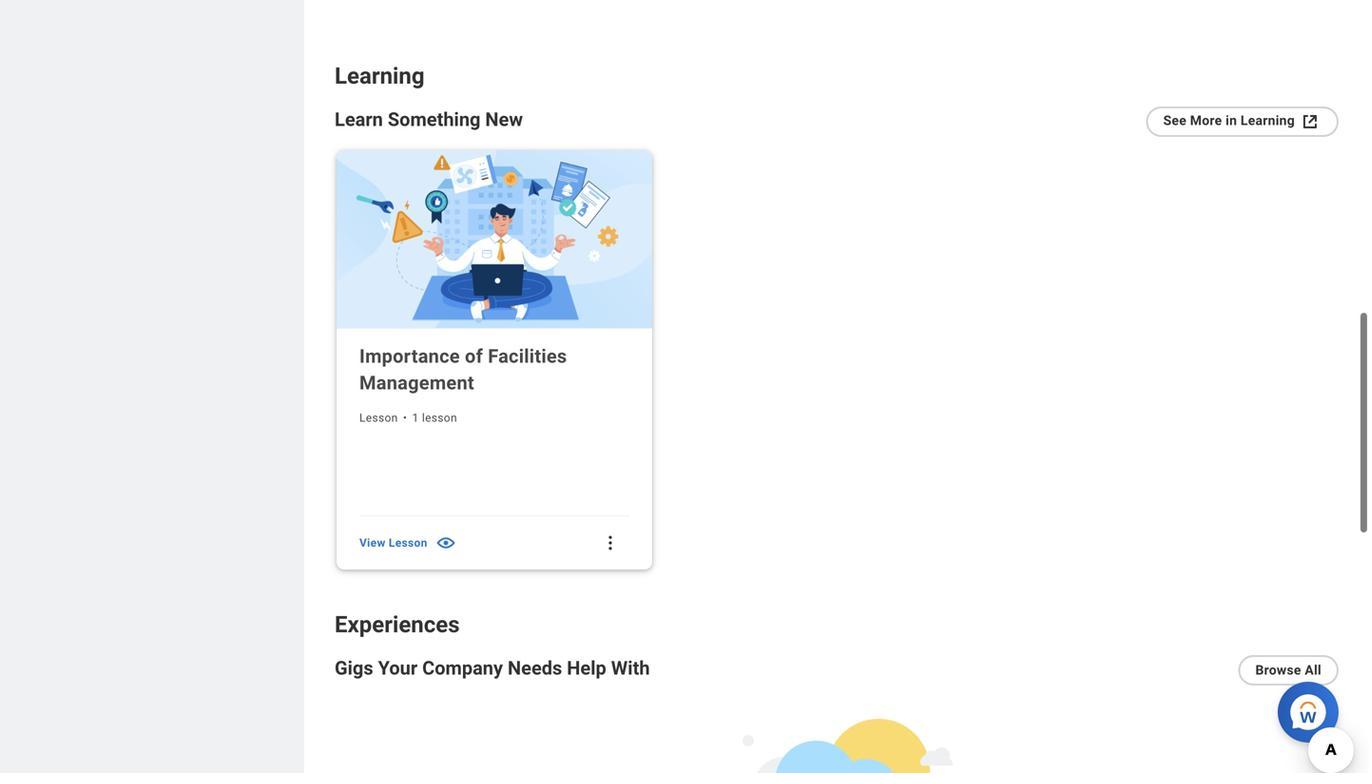 Task type: vqa. For each thing, say whether or not it's contained in the screenshot.
Date
no



Task type: describe. For each thing, give the bounding box(es) containing it.
something
[[388, 109, 481, 131]]

0 vertical spatial lesson
[[360, 411, 398, 425]]

1 horizontal spatial learning
[[1241, 113, 1295, 129]]

new
[[485, 109, 523, 131]]

experiences
[[335, 611, 460, 638]]

view lesson
[[360, 536, 428, 550]]

facilities
[[488, 345, 567, 368]]

see
[[1164, 113, 1187, 129]]

0 vertical spatial learning
[[335, 62, 425, 90]]

lesson
[[422, 411, 457, 425]]

browse all
[[1256, 663, 1322, 678]]

your
[[378, 657, 418, 680]]

importance of facilities management
[[360, 345, 567, 394]]

of
[[465, 345, 483, 368]]

gigs
[[335, 657, 373, 680]]

importance of facilities management link
[[360, 343, 630, 397]]

help
[[567, 657, 607, 680]]

company
[[422, 657, 503, 680]]

external link element
[[1299, 110, 1322, 133]]

browse
[[1256, 663, 1302, 678]]

more
[[1191, 113, 1223, 129]]

all
[[1305, 663, 1322, 678]]

needs
[[508, 657, 562, 680]]

importance
[[360, 345, 460, 368]]

related actions vertical image
[[601, 534, 620, 553]]



Task type: locate. For each thing, give the bounding box(es) containing it.
lesson left 1
[[360, 411, 398, 425]]

with
[[611, 657, 650, 680]]

gigs your company needs help with
[[335, 657, 650, 680]]

1 lesson
[[412, 411, 457, 425]]

learn something new
[[335, 109, 523, 131]]

learning up learn
[[335, 62, 425, 90]]

0 horizontal spatial learning
[[335, 62, 425, 90]]

see more in learning link
[[1147, 107, 1339, 137]]

view
[[360, 536, 386, 550]]

learning right the in
[[1241, 113, 1295, 129]]

importance of facilities management image
[[337, 150, 652, 329]]

lesson
[[360, 411, 398, 425], [389, 536, 428, 550]]

learning
[[335, 62, 425, 90], [1241, 113, 1295, 129]]

in
[[1226, 113, 1238, 129]]

external link image
[[1299, 110, 1322, 133]]

browse all link
[[1239, 655, 1339, 686]]

management
[[360, 372, 475, 394]]

learn
[[335, 109, 383, 131]]

visible image
[[435, 532, 457, 554]]

see more in learning
[[1164, 113, 1295, 129]]

1
[[412, 411, 419, 425]]

1 vertical spatial learning
[[1241, 113, 1295, 129]]

lesson right view
[[389, 536, 428, 550]]

1 vertical spatial lesson
[[389, 536, 428, 550]]



